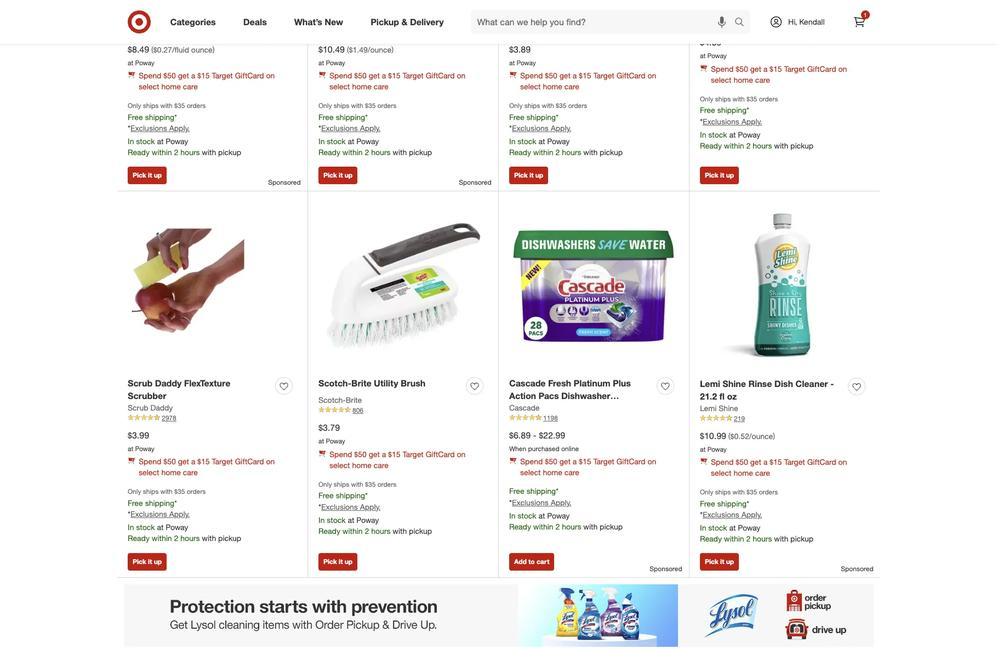 Task type: describe. For each thing, give the bounding box(es) containing it.
exclusions apply. link for $6.89
[[512, 498, 571, 507]]

giftcard for $4.69
[[807, 64, 836, 73]]

powerwash
[[128, 4, 176, 15]]

a for $6.89
[[573, 457, 577, 466]]

$3.79 at poway
[[319, 422, 345, 445]]

at inside $8.49 ( $0.27 /fluid ounce ) at poway
[[128, 58, 133, 67]]

$3.89
[[509, 44, 531, 55]]

only ships with $35 orders free shipping * * exclusions apply. in stock at  poway ready within 2 hours with pickup for $3.79
[[319, 480, 432, 535]]

219 link
[[700, 414, 869, 423]]

platinum inside the cascade fresh platinum plus action pacs dishwasher detergents
[[574, 378, 611, 389]]

search button
[[730, 10, 756, 36]]

giftcard for $10.49
[[426, 71, 455, 80]]

cascade fresh platinum plus action pacs dishwasher detergents
[[509, 378, 631, 414]]

ships down $3.89 at poway
[[525, 102, 540, 110]]

rinse
[[749, 378, 772, 389]]

$6.89
[[509, 430, 531, 441]]

bundle
[[235, 17, 264, 28]]

2053
[[734, 21, 749, 29]]

What can we help you find? suggestions appear below search field
[[471, 10, 737, 34]]

detergents
[[509, 403, 556, 414]]

$0.52
[[731, 431, 749, 441]]

target for $3.99
[[212, 457, 233, 466]]

$8.49
[[128, 44, 149, 55]]

plus
[[613, 378, 631, 389]]

ships down $4.69 at poway
[[715, 95, 731, 103]]

get for $6.89
[[560, 457, 571, 466]]

giftcard for $3.89
[[617, 71, 646, 80]]

$50 for $6.89
[[545, 457, 557, 466]]

delivery
[[410, 16, 444, 27]]

online
[[561, 444, 579, 453]]

/fluid
[[172, 45, 189, 54]]

806
[[353, 406, 363, 414]]

ounce
[[191, 45, 213, 54]]

scotch-brite utility brush link
[[319, 377, 426, 390]]

scrub inside the scrub daddy flextexture scrubber
[[128, 378, 153, 389]]

a for $8.49
[[191, 71, 195, 80]]

on for $4.69
[[839, 64, 847, 73]]

shine for $10.49
[[337, 17, 357, 26]]

target for $3.79
[[403, 449, 424, 459]]

home for $6.89
[[543, 468, 562, 477]]

scrub daddy dual-sided scrubber + sponge link
[[509, 0, 652, 16]]

$50 for $3.79
[[354, 449, 367, 459]]

$15 for $8.49
[[197, 71, 210, 80]]

home for $8.49
[[161, 82, 181, 91]]

$10.99 ( $0.52 /ounce ) at poway
[[700, 430, 775, 453]]

brite for scotch-brite
[[346, 395, 362, 405]]

scent
[[180, 0, 204, 3]]

what's new link
[[285, 10, 357, 34]]

care for $6.89
[[565, 468, 580, 477]]

when
[[509, 444, 526, 453]]

at inside $10.49 ( $1.49 /ounce ) at poway
[[319, 58, 324, 67]]

hi, kendall
[[788, 17, 825, 26]]

daddy inside the scrub daddy flextexture scrubber
[[155, 378, 182, 389]]

1 link
[[847, 10, 871, 34]]

lemi shine rinse dish cleaner - 21.2 fl oz link
[[700, 378, 844, 403]]

scotch-brite utility brush
[[319, 378, 426, 389]]

fresh for pacs
[[548, 378, 571, 389]]

$50 for $10.49
[[354, 71, 367, 80]]

spend $50 get a $15 target giftcard on select home care for $10.49
[[329, 71, 466, 91]]

get for $8.49
[[178, 71, 189, 80]]

spend $50 get a $15 target giftcard on select home care for $8.49
[[139, 71, 275, 91]]

only ships with $35 orders for $8.49
[[128, 102, 206, 110]]

1198 link
[[509, 413, 678, 423]]

only ships with $35 orders free shipping * * exclusions apply. in stock at  poway ready within 2 hours with pickup for $4.69
[[700, 95, 814, 150]]

cascade link
[[509, 402, 540, 413]]

scrub daddy flextexture scrubber link
[[128, 377, 271, 402]]

spend for $4.69
[[711, 64, 734, 73]]

on for $6.89
[[648, 457, 656, 466]]

scrub daddy flextexture scrubber
[[128, 378, 230, 401]]

spend $50 get a $15 target giftcard on select home care for $3.99
[[139, 457, 275, 477]]

sided
[[588, 0, 612, 3]]

dawn fresh scent platinum powerwash dish spray, dishwashing dish soap - bundle - 16 fl oz
[[128, 0, 270, 40]]

select for $10.49
[[329, 82, 350, 91]]

scrub daddy link for $3.89
[[509, 16, 554, 27]]

target for $10.49
[[403, 71, 424, 80]]

care for $3.89
[[565, 82, 580, 91]]

1
[[864, 12, 867, 18]]

what's new
[[294, 16, 343, 27]]

scotch-brite
[[319, 395, 362, 405]]

deals
[[243, 16, 267, 27]]

cleaner
[[796, 378, 828, 389]]

scrub daddy for $4.69
[[700, 10, 745, 19]]

$3.79
[[319, 422, 340, 433]]

categories
[[170, 16, 216, 27]]

$10.49 ( $1.49 /ounce ) at poway
[[319, 44, 394, 67]]

at inside $3.99 at poway
[[128, 444, 133, 453]]

advertisement region
[[117, 584, 880, 647]]

hi,
[[788, 17, 797, 26]]

poway inside $8.49 ( $0.27 /fluid ounce ) at poway
[[135, 58, 154, 67]]

$15 for $3.79
[[388, 449, 401, 459]]

) inside $8.49 ( $0.27 /fluid ounce ) at poway
[[213, 45, 215, 54]]

0 vertical spatial dish
[[179, 4, 197, 15]]

$4.69
[[700, 37, 721, 48]]

get for $3.99
[[178, 457, 189, 466]]

2978
[[162, 414, 176, 422]]

ships down "$3.79 at poway"
[[334, 480, 349, 488]]

scrub daddy for $3.89
[[509, 17, 554, 26]]

exclusions apply. link for $8.49
[[130, 124, 190, 133]]

lemi for $10.49
[[319, 17, 335, 26]]

sponsored for $8.49
[[268, 178, 301, 186]]

exclusions apply. link for $10.99
[[703, 510, 762, 519]]

soap
[[205, 17, 226, 28]]

giftcard for $8.49
[[235, 71, 264, 80]]

scrub daddy link for $3.99
[[128, 402, 173, 413]]

$3.99
[[128, 430, 149, 441]]

select for $3.89
[[520, 82, 541, 91]]

only ships with $35 orders free shipping * * exclusions apply. in stock at  poway ready within 2 hours with pickup for $3.89
[[509, 102, 623, 157]]

lemi shine link for $10.49
[[319, 16, 357, 27]]

cascade for cascade fresh platinum plus action pacs dishwasher detergents
[[509, 378, 546, 389]]

- right bundle
[[266, 17, 270, 28]]

kendall
[[799, 17, 825, 26]]

categories link
[[161, 10, 230, 34]]

scrubber inside the scrub daddy flextexture scrubber
[[128, 390, 166, 401]]

target for $4.69
[[784, 64, 805, 73]]

( for $10.99
[[729, 431, 731, 441]]

lemi inside lemi shine rinse dish cleaner - 21.2 fl oz
[[700, 378, 720, 389]]

$6.89 - $22.99 when purchased online
[[509, 430, 579, 453]]

care for $4.69
[[755, 75, 770, 84]]

at inside $10.99 ( $0.52 /ounce ) at poway
[[700, 445, 706, 453]]

) for $10.49
[[392, 45, 394, 54]]

utility
[[374, 378, 398, 389]]

sponge
[[558, 4, 590, 15]]

purchased
[[528, 444, 560, 453]]

platinum inside the dawn fresh scent platinum powerwash dish spray, dishwashing dish soap - bundle - 16 fl oz
[[206, 0, 243, 3]]

new
[[325, 16, 343, 27]]

cart
[[537, 557, 550, 566]]

$1.49
[[349, 45, 368, 54]]

care for $10.49
[[374, 82, 389, 91]]

ships down $3.99 at poway in the left bottom of the page
[[143, 488, 159, 496]]

spend for $10.49
[[329, 71, 352, 80]]

care for $10.99
[[755, 468, 770, 478]]

home for $3.79
[[352, 460, 372, 470]]

&
[[402, 16, 408, 27]]

care for $8.49
[[183, 82, 198, 91]]

$50 for $4.69
[[736, 64, 748, 73]]

exclusions apply. link for $3.89
[[512, 124, 571, 133]]

select for $4.69
[[711, 75, 732, 84]]

$10.49
[[319, 44, 345, 55]]

sponsored for $10.99
[[841, 565, 874, 573]]

on for $3.79
[[457, 449, 466, 459]]

1198
[[543, 414, 558, 422]]

on for $10.49
[[457, 71, 466, 80]]

scotch- for scotch-brite
[[319, 395, 346, 405]]

lemi shine for $10.99
[[700, 403, 738, 413]]

pacs
[[539, 390, 559, 401]]

daddy for $3.89
[[532, 17, 554, 26]]

pickup & delivery link
[[361, 10, 458, 34]]

add
[[514, 557, 527, 566]]

a for $3.79
[[382, 449, 386, 459]]

poway inside $3.99 at poway
[[135, 444, 154, 453]]

scotch-brite link
[[319, 395, 362, 406]]

2053 link
[[700, 20, 869, 30]]

home for $10.49
[[352, 82, 372, 91]]

poway inside $10.99 ( $0.52 /ounce ) at poway
[[708, 445, 727, 453]]



Task type: locate. For each thing, give the bounding box(es) containing it.
0 vertical spatial scotch-
[[319, 378, 351, 389]]

lemi shine link for $10.99
[[700, 403, 738, 414]]

$50 down "2978"
[[164, 457, 176, 466]]

2 vertical spatial shine
[[719, 403, 738, 413]]

0 vertical spatial dawn
[[128, 0, 152, 3]]

/ounce for $10.99
[[749, 431, 773, 441]]

1 vertical spatial dish
[[184, 17, 202, 28]]

0 vertical spatial oz
[[148, 29, 157, 40]]

fresh inside the dawn fresh scent platinum powerwash dish spray, dishwashing dish soap - bundle - 16 fl oz
[[154, 0, 177, 3]]

1 cascade from the top
[[509, 378, 546, 389]]

fl right 16 on the top left of the page
[[140, 29, 145, 40]]

orders
[[759, 95, 778, 103], [187, 102, 206, 110], [378, 102, 397, 110], [568, 102, 587, 110], [378, 480, 397, 488], [187, 488, 206, 496], [759, 488, 778, 496]]

only ships with $35 orders down $10.99 ( $0.52 /ounce ) at poway
[[700, 488, 778, 496]]

$50 for $3.89
[[545, 71, 557, 80]]

2
[[746, 141, 751, 150], [174, 148, 178, 157], [365, 148, 369, 157], [556, 148, 560, 157], [556, 522, 560, 531], [365, 526, 369, 535], [174, 534, 178, 543], [746, 534, 751, 543]]

0 horizontal spatial fresh
[[154, 0, 177, 3]]

spend $50 get a $15 target giftcard on select home care down $10.49 ( $1.49 /ounce ) at poway
[[329, 71, 466, 91]]

1 horizontal spatial (
[[347, 45, 349, 54]]

1 horizontal spatial lemi shine
[[700, 403, 738, 413]]

oz
[[148, 29, 157, 40], [727, 391, 737, 402]]

spend $50 get a $15 target giftcard on select home care down $10.99 ( $0.52 /ounce ) at poway
[[711, 457, 847, 478]]

free shipping * * exclusions apply. in stock at  poway ready within 2 hours with pickup
[[128, 112, 241, 157], [319, 112, 432, 157], [509, 486, 623, 531], [700, 499, 814, 543]]

get down $10.49 ( $1.49 /ounce ) at poway
[[369, 71, 380, 80]]

daddy for $3.99
[[150, 403, 173, 412]]

0 horizontal spatial scrub daddy
[[128, 403, 173, 412]]

2 dawn from the top
[[128, 17, 147, 26]]

dish inside lemi shine rinse dish cleaner - 21.2 fl oz
[[775, 378, 793, 389]]

0 vertical spatial lemi shine
[[319, 17, 357, 26]]

spend $50 get a $15 target giftcard on select home care down "2053" link
[[711, 64, 847, 84]]

scrubber inside scrub daddy dual-sided scrubber + sponge
[[509, 4, 548, 15]]

cascade inside the cascade fresh platinum plus action pacs dishwasher detergents
[[509, 378, 546, 389]]

brite for scotch-brite utility brush
[[351, 378, 372, 389]]

(
[[151, 45, 153, 54], [347, 45, 349, 54], [729, 431, 731, 441]]

-
[[229, 17, 232, 28], [266, 17, 270, 28], [831, 378, 834, 389], [533, 430, 537, 441]]

dawn for dawn fresh scent platinum powerwash dish spray, dishwashing dish soap - bundle - 16 fl oz
[[128, 0, 152, 3]]

select down $10.49 ( $1.49 /ounce ) at poway
[[329, 82, 350, 91]]

/ounce down pickup
[[368, 45, 392, 54]]

- right soap
[[229, 17, 232, 28]]

0 horizontal spatial only ships with $35 orders
[[128, 102, 206, 110]]

select for $8.49
[[139, 82, 159, 91]]

lemi shine for $10.49
[[319, 17, 357, 26]]

poway inside $10.49 ( $1.49 /ounce ) at poway
[[326, 58, 345, 67]]

brite left utility
[[351, 378, 372, 389]]

lemi shine down '21.2'
[[700, 403, 738, 413]]

at inside "$3.79 at poway"
[[319, 437, 324, 445]]

scrub daddy up "2978"
[[128, 403, 173, 412]]

0 vertical spatial fresh
[[154, 0, 177, 3]]

exclusions apply. link
[[703, 117, 762, 126], [130, 124, 190, 133], [321, 124, 381, 133], [512, 124, 571, 133], [512, 498, 571, 507], [321, 502, 381, 511], [130, 509, 190, 519], [703, 510, 762, 519]]

$50 down 806
[[354, 449, 367, 459]]

platinum up dishwasher
[[574, 378, 611, 389]]

a for $3.89
[[573, 71, 577, 80]]

get for $4.69
[[750, 64, 761, 73]]

dawn for dawn
[[128, 17, 147, 26]]

$15 down $10.49 ( $1.49 /ounce ) at poway
[[388, 71, 401, 80]]

$50 down purchased
[[545, 457, 557, 466]]

shine left rinse
[[723, 378, 746, 389]]

home
[[734, 75, 753, 84], [161, 82, 181, 91], [352, 82, 372, 91], [543, 82, 562, 91], [352, 460, 372, 470], [161, 468, 181, 477], [543, 468, 562, 477], [734, 468, 753, 478]]

scotch- for scotch-brite utility brush
[[319, 378, 351, 389]]

0 vertical spatial cascade
[[509, 378, 546, 389]]

2 scotch- from the top
[[319, 395, 346, 405]]

$50 for $3.99
[[164, 457, 176, 466]]

$10.99
[[700, 430, 726, 441]]

1 vertical spatial lemi shine link
[[700, 403, 738, 414]]

poway inside $4.69 at poway
[[708, 52, 727, 60]]

select
[[711, 75, 732, 84], [139, 82, 159, 91], [329, 82, 350, 91], [520, 82, 541, 91], [329, 460, 350, 470], [139, 468, 159, 477], [520, 468, 541, 477], [711, 468, 732, 478]]

$50 down $8.49 ( $0.27 /fluid ounce ) at poway
[[164, 71, 176, 80]]

scotch- up $3.79
[[319, 395, 346, 405]]

daddy inside scrub daddy dual-sided scrubber + sponge
[[537, 0, 563, 3]]

deals link
[[234, 10, 281, 34]]

lemi shine rinse dish cleaner - 21.2 fl oz
[[700, 378, 834, 402]]

- inside lemi shine rinse dish cleaner - 21.2 fl oz
[[831, 378, 834, 389]]

1 vertical spatial platinum
[[574, 378, 611, 389]]

add to cart
[[514, 557, 550, 566]]

scrub for $3.99
[[128, 403, 148, 412]]

$15 for $10.99
[[770, 457, 782, 467]]

exclusions apply. link for $3.99
[[130, 509, 190, 519]]

poway inside $3.89 at poway
[[517, 58, 536, 67]]

spend down "$3.79 at poway"
[[329, 449, 352, 459]]

)
[[213, 45, 215, 54], [392, 45, 394, 54], [773, 431, 775, 441]]

1 horizontal spatial platinum
[[574, 378, 611, 389]]

scrub daddy flextexture scrubber image
[[128, 202, 297, 371], [128, 202, 297, 371]]

spend for $3.99
[[139, 457, 161, 466]]

/ounce inside $10.49 ( $1.49 /ounce ) at poway
[[368, 45, 392, 54]]

21.2
[[700, 391, 717, 402]]

$50 down $10.99 ( $0.52 /ounce ) at poway
[[736, 457, 748, 467]]

( inside $8.49 ( $0.27 /fluid ounce ) at poway
[[151, 45, 153, 54]]

$15 down 2978 link
[[197, 457, 210, 466]]

scrub daddy link for $4.69
[[700, 9, 745, 20]]

$15 down ounce
[[197, 71, 210, 80]]

spend down purchased
[[520, 457, 543, 466]]

dawn up 16 on the top left of the page
[[128, 17, 147, 26]]

dawn inside the dawn fresh scent platinum powerwash dish spray, dishwashing dish soap - bundle - 16 fl oz
[[128, 0, 152, 3]]

scrub daddy link up "2978"
[[128, 402, 173, 413]]

dawn link
[[128, 16, 147, 27]]

( right $8.49
[[151, 45, 153, 54]]

lemi for $10.99
[[700, 403, 717, 413]]

fl inside the dawn fresh scent platinum powerwash dish spray, dishwashing dish soap - bundle - 16 fl oz
[[140, 29, 145, 40]]

$35
[[747, 95, 757, 103], [174, 102, 185, 110], [365, 102, 376, 110], [556, 102, 567, 110], [365, 480, 376, 488], [174, 488, 185, 496], [747, 488, 757, 496]]

a down ounce
[[191, 71, 195, 80]]

a down $10.49 ( $1.49 /ounce ) at poway
[[382, 71, 386, 80]]

) down soap
[[213, 45, 215, 54]]

spend for $3.79
[[329, 449, 352, 459]]

home for $3.89
[[543, 82, 562, 91]]

0 vertical spatial fl
[[140, 29, 145, 40]]

it
[[148, 171, 152, 179], [339, 171, 343, 179], [530, 171, 534, 179], [720, 171, 724, 179], [148, 557, 152, 566], [339, 557, 343, 566], [720, 557, 724, 566]]

( right the $10.99
[[729, 431, 731, 441]]

what's
[[294, 16, 322, 27]]

fresh up pacs
[[548, 378, 571, 389]]

a down $10.99 ( $0.52 /ounce ) at poway
[[764, 457, 768, 467]]

( inside $10.99 ( $0.52 /ounce ) at poway
[[729, 431, 731, 441]]

target down pickup & delivery link
[[403, 71, 424, 80]]

only ships with $35 orders
[[128, 102, 206, 110], [319, 102, 397, 110], [700, 488, 778, 496]]

$50
[[736, 64, 748, 73], [164, 71, 176, 80], [354, 71, 367, 80], [545, 71, 557, 80], [354, 449, 367, 459], [164, 457, 176, 466], [545, 457, 557, 466], [736, 457, 748, 467]]

lemi shine
[[319, 17, 357, 26], [700, 403, 738, 413]]

get for $3.79
[[369, 449, 380, 459]]

1 vertical spatial dawn
[[128, 17, 147, 26]]

2 vertical spatial dish
[[775, 378, 793, 389]]

pick it up button
[[128, 167, 167, 184], [319, 167, 358, 184], [509, 167, 548, 184], [700, 167, 739, 184], [128, 553, 167, 571], [319, 553, 358, 571], [700, 553, 739, 571]]

$15 down $10.99 ( $0.52 /ounce ) at poway
[[770, 457, 782, 467]]

poway inside "$3.79 at poway"
[[326, 437, 345, 445]]

1 horizontal spatial scrub daddy link
[[509, 16, 554, 27]]

2 horizontal spatial scrub daddy link
[[700, 9, 745, 20]]

0 horizontal spatial scrub daddy link
[[128, 402, 173, 413]]

home for $10.99
[[734, 468, 753, 478]]

lemi shine up $10.49 on the left of the page
[[319, 17, 357, 26]]

get for $10.99
[[750, 457, 761, 467]]

0 vertical spatial lemi shine link
[[319, 16, 357, 27]]

fresh up powerwash
[[154, 0, 177, 3]]

scrub for $3.89
[[509, 17, 530, 26]]

spend $50 get a $15 target giftcard on select home care for $3.79
[[329, 449, 466, 470]]

care for $3.79
[[374, 460, 389, 470]]

0 vertical spatial lemi
[[319, 17, 335, 26]]

lemi up $10.49 on the left of the page
[[319, 17, 335, 26]]

giftcard for $3.79
[[426, 449, 455, 459]]

action
[[509, 390, 536, 401]]

at inside $3.89 at poway
[[509, 58, 515, 67]]

care
[[755, 75, 770, 84], [183, 82, 198, 91], [374, 82, 389, 91], [565, 82, 580, 91], [374, 460, 389, 470], [183, 468, 198, 477], [565, 468, 580, 477], [755, 468, 770, 478]]

0 horizontal spatial scrubber
[[128, 390, 166, 401]]

$15 for $3.89
[[579, 71, 591, 80]]

$15 for $6.89
[[579, 457, 591, 466]]

spray,
[[200, 4, 225, 15]]

target
[[784, 64, 805, 73], [212, 71, 233, 80], [403, 71, 424, 80], [593, 71, 614, 80], [403, 449, 424, 459], [212, 457, 233, 466], [593, 457, 614, 466], [784, 457, 805, 467]]

/ounce inside $10.99 ( $0.52 /ounce ) at poway
[[749, 431, 773, 441]]

$15 for $3.99
[[197, 457, 210, 466]]

target down 3800 link
[[593, 71, 614, 80]]

search
[[730, 17, 756, 28]]

target for $3.89
[[593, 71, 614, 80]]

select down $3.89 at poway
[[520, 82, 541, 91]]

2978 link
[[128, 413, 297, 423]]

ships down $10.99 ( $0.52 /ounce ) at poway
[[715, 488, 731, 496]]

$22.99
[[539, 430, 565, 441]]

0 horizontal spatial oz
[[148, 29, 157, 40]]

on for $3.99
[[266, 457, 275, 466]]

brite
[[351, 378, 372, 389], [346, 395, 362, 405]]

$50 for $8.49
[[164, 71, 176, 80]]

select for $10.99
[[711, 468, 732, 478]]

0 horizontal spatial platinum
[[206, 0, 243, 3]]

1 vertical spatial lemi shine
[[700, 403, 738, 413]]

scrubber
[[509, 4, 548, 15], [128, 390, 166, 401]]

scrub daddy dual-sided scrubber + sponge
[[509, 0, 612, 15]]

fresh for dish
[[154, 0, 177, 3]]

$15 down 3800 link
[[579, 71, 591, 80]]

spend down $3.89 at poway
[[520, 71, 543, 80]]

brush
[[401, 378, 426, 389]]

with
[[733, 95, 745, 103], [160, 102, 173, 110], [351, 102, 363, 110], [542, 102, 554, 110], [774, 141, 788, 150], [202, 148, 216, 157], [393, 148, 407, 157], [583, 148, 598, 157], [351, 480, 363, 488], [160, 488, 173, 496], [733, 488, 745, 496], [583, 522, 598, 531], [393, 526, 407, 535], [202, 534, 216, 543], [774, 534, 788, 543]]

$50 down the 3800
[[545, 71, 557, 80]]

1 vertical spatial lemi
[[700, 378, 720, 389]]

spend $50 get a $15 target giftcard on select home care for $4.69
[[711, 64, 847, 84]]

$8.49 ( $0.27 /fluid ounce ) at poway
[[128, 44, 215, 67]]

get down online
[[560, 457, 571, 466]]

- right the cleaner
[[831, 378, 834, 389]]

fl inside lemi shine rinse dish cleaner - 21.2 fl oz
[[720, 391, 725, 402]]

$50 down '2053'
[[736, 64, 748, 73]]

0 vertical spatial brite
[[351, 378, 372, 389]]

a down 806 link
[[382, 449, 386, 459]]

get down 2978 link
[[178, 457, 189, 466]]

brite up 806
[[346, 395, 362, 405]]

( inside $10.49 ( $1.49 /ounce ) at poway
[[347, 45, 349, 54]]

target down 806 link
[[403, 449, 424, 459]]

get for $3.89
[[560, 71, 571, 80]]

select down $8.49 ( $0.27 /fluid ounce ) at poway
[[139, 82, 159, 91]]

scrub daddy
[[700, 10, 745, 19], [509, 17, 554, 26], [128, 403, 173, 412]]

1 horizontal spatial scrub daddy
[[509, 17, 554, 26]]

2 horizontal spatial (
[[729, 431, 731, 441]]

spend for $10.99
[[711, 457, 734, 467]]

pickup
[[371, 16, 399, 27]]

to
[[529, 557, 535, 566]]

cascade fresh platinum plus action pacs dishwasher detergents link
[[509, 377, 652, 414]]

3800
[[543, 28, 558, 36]]

1 vertical spatial scrubber
[[128, 390, 166, 401]]

target down "2053" link
[[784, 64, 805, 73]]

target down 219 link
[[784, 457, 805, 467]]

oz inside the dawn fresh scent platinum powerwash dish spray, dishwashing dish soap - bundle - 16 fl oz
[[148, 29, 157, 40]]

spend $50 get a $15 target giftcard on select home care down online
[[520, 457, 656, 477]]

$3.89 at poway
[[509, 44, 536, 67]]

1 horizontal spatial lemi shine link
[[700, 403, 738, 414]]

shine up $1.49
[[337, 17, 357, 26]]

scrub for $4.69
[[700, 10, 721, 19]]

0 vertical spatial shine
[[337, 17, 357, 26]]

$15 down 1198 link
[[579, 457, 591, 466]]

1 vertical spatial /ounce
[[749, 431, 773, 441]]

lemi down '21.2'
[[700, 403, 717, 413]]

$3.99 at poway
[[128, 430, 154, 453]]

platinum up 'spray,'
[[206, 0, 243, 3]]

( right $10.49 on the left of the page
[[347, 45, 349, 54]]

2 horizontal spatial scrub daddy
[[700, 10, 745, 19]]

1 horizontal spatial only ships with $35 orders
[[319, 102, 397, 110]]

$50 down $10.49 ( $1.49 /ounce ) at poway
[[354, 71, 367, 80]]

1 horizontal spatial fl
[[720, 391, 725, 402]]

shine up 219 at the bottom of the page
[[719, 403, 738, 413]]

lemi
[[319, 17, 335, 26], [700, 378, 720, 389], [700, 403, 717, 413]]

1 vertical spatial oz
[[727, 391, 737, 402]]

home for $4.69
[[734, 75, 753, 84]]

pick it up
[[133, 171, 162, 179], [323, 171, 353, 179], [514, 171, 543, 179], [705, 171, 734, 179], [133, 557, 162, 566], [323, 557, 353, 566], [705, 557, 734, 566]]

$4.69 at poway
[[700, 37, 727, 60]]

at inside $4.69 at poway
[[700, 52, 706, 60]]

1 horizontal spatial /ounce
[[749, 431, 773, 441]]

spend $50 get a $15 target giftcard on select home care down 3800 link
[[520, 71, 656, 91]]

) down pickup
[[392, 45, 394, 54]]

giftcard for $3.99
[[235, 457, 264, 466]]

scrub daddy up '2053'
[[700, 10, 745, 19]]

spend $50 get a $15 target giftcard on select home care down ounce
[[139, 71, 275, 91]]

scrub daddy link up the 3800
[[509, 16, 554, 27]]

1 vertical spatial brite
[[346, 395, 362, 405]]

oz up 219 at the bottom of the page
[[727, 391, 737, 402]]

- inside the $6.89 - $22.99 when purchased online
[[533, 430, 537, 441]]

spend down $3.99 at poway in the left bottom of the page
[[139, 457, 161, 466]]

fresh inside the cascade fresh platinum plus action pacs dishwasher detergents
[[548, 378, 571, 389]]

1 vertical spatial shine
[[723, 378, 746, 389]]

0 horizontal spatial lemi shine
[[319, 17, 357, 26]]

*
[[747, 105, 749, 115], [174, 112, 177, 121], [365, 112, 368, 121], [556, 112, 559, 121], [700, 117, 703, 126], [128, 124, 130, 133], [319, 124, 321, 133], [509, 124, 512, 133], [556, 486, 559, 496], [365, 491, 368, 500], [509, 498, 512, 507], [174, 498, 177, 507], [747, 499, 749, 508], [319, 502, 321, 511], [128, 509, 130, 519], [700, 510, 703, 519]]

stock
[[708, 130, 727, 139], [136, 137, 155, 146], [327, 137, 346, 146], [518, 137, 536, 146], [518, 511, 536, 520], [327, 515, 346, 524], [136, 523, 155, 532], [708, 523, 727, 533]]

select down $4.69 at poway
[[711, 75, 732, 84]]

scrub
[[509, 0, 534, 3], [700, 10, 721, 19], [509, 17, 530, 26], [128, 378, 153, 389], [128, 403, 148, 412]]

target for $8.49
[[212, 71, 233, 80]]

1 vertical spatial fl
[[720, 391, 725, 402]]

get down $10.99 ( $0.52 /ounce ) at poway
[[750, 457, 761, 467]]

poway
[[708, 52, 727, 60], [135, 58, 154, 67], [326, 58, 345, 67], [517, 58, 536, 67], [738, 130, 761, 139], [166, 137, 188, 146], [356, 137, 379, 146], [547, 137, 570, 146], [326, 437, 345, 445], [135, 444, 154, 453], [708, 445, 727, 453], [547, 511, 570, 520], [356, 515, 379, 524], [166, 523, 188, 532], [738, 523, 761, 533]]

flextexture
[[184, 378, 230, 389]]

2 cascade from the top
[[509, 403, 540, 412]]

1 vertical spatial cascade
[[509, 403, 540, 412]]

scotch-
[[319, 378, 351, 389], [319, 395, 346, 405]]

806 link
[[319, 406, 487, 415]]

a down 2978 link
[[191, 457, 195, 466]]

1 dawn from the top
[[128, 0, 152, 3]]

in
[[700, 130, 706, 139], [128, 137, 134, 146], [319, 137, 325, 146], [509, 137, 516, 146], [509, 511, 516, 520], [319, 515, 325, 524], [128, 523, 134, 532], [700, 523, 706, 533]]

free shipping * * exclusions apply. in stock at  poway ready within 2 hours with pickup for $22.99
[[509, 486, 623, 531]]

a down online
[[573, 457, 577, 466]]

cascade for cascade
[[509, 403, 540, 412]]

pickup
[[791, 141, 814, 150], [218, 148, 241, 157], [409, 148, 432, 157], [600, 148, 623, 157], [600, 522, 623, 531], [409, 526, 432, 535], [218, 534, 241, 543], [791, 534, 814, 543]]

) down 219 link
[[773, 431, 775, 441]]

target down ounce
[[212, 71, 233, 80]]

0 horizontal spatial lemi shine link
[[319, 16, 357, 27]]

dawn fresh scent platinum powerwash dish spray, dishwashing dish soap - bundle - 16 fl oz link
[[128, 0, 271, 40]]

0 vertical spatial scrubber
[[509, 4, 548, 15]]

sponsored
[[268, 178, 301, 186], [459, 178, 491, 186], [650, 565, 682, 573], [841, 565, 874, 573]]

$15 for $10.49
[[388, 71, 401, 80]]

dual-
[[566, 0, 588, 3]]

only ships with $35 orders for $10.99
[[700, 488, 778, 496]]

scotch-brite utility brush image
[[319, 202, 487, 371], [319, 202, 487, 371]]

lemi shine link down '21.2'
[[700, 403, 738, 414]]

home for $3.99
[[161, 468, 181, 477]]

spend for $3.89
[[520, 71, 543, 80]]

on for $8.49
[[266, 71, 275, 80]]

daddy for $4.69
[[723, 10, 745, 19]]

care for $3.99
[[183, 468, 198, 477]]

1 horizontal spatial fresh
[[548, 378, 571, 389]]

1 horizontal spatial scrubber
[[509, 4, 548, 15]]

dishwasher
[[561, 390, 610, 401]]

spend
[[711, 64, 734, 73], [139, 71, 161, 80], [329, 71, 352, 80], [520, 71, 543, 80], [329, 449, 352, 459], [139, 457, 161, 466], [520, 457, 543, 466], [711, 457, 734, 467]]

1 vertical spatial scotch-
[[319, 395, 346, 405]]

exclusions apply. link for $4.69
[[703, 117, 762, 126]]

scotch- up scotch-brite
[[319, 378, 351, 389]]

oz down dishwashing
[[148, 29, 157, 40]]

get down 3800 link
[[560, 71, 571, 80]]

lemi up '21.2'
[[700, 378, 720, 389]]

scrubber left +
[[509, 4, 548, 15]]

add to cart button
[[509, 553, 554, 571]]

sponsored for $10.49
[[459, 178, 491, 186]]

( for $10.49
[[347, 45, 349, 54]]

ships down $10.49 ( $1.49 /ounce ) at poway
[[334, 102, 349, 110]]

cascade up action
[[509, 378, 546, 389]]

get down $8.49 ( $0.27 /fluid ounce ) at poway
[[178, 71, 189, 80]]

lemi shine rinse dish cleaner - 21.2 fl oz image
[[700, 202, 869, 371], [700, 202, 869, 371]]

cascade fresh platinum plus action pacs dishwasher detergents image
[[509, 202, 678, 371], [509, 202, 678, 371]]

platinum
[[206, 0, 243, 3], [574, 378, 611, 389]]

oz inside lemi shine rinse dish cleaner - 21.2 fl oz
[[727, 391, 737, 402]]

free shipping * * exclusions apply. in stock at  poway ready within 2 hours with pickup for $0.52
[[700, 499, 814, 543]]

2 vertical spatial lemi
[[700, 403, 717, 413]]

get for $10.49
[[369, 71, 380, 80]]

) for $10.99
[[773, 431, 775, 441]]

only
[[700, 95, 714, 103], [128, 102, 141, 110], [319, 102, 332, 110], [509, 102, 523, 110], [319, 480, 332, 488], [128, 488, 141, 496], [700, 488, 714, 496]]

shine for $10.99
[[719, 403, 738, 413]]

scrub daddy link up '2053'
[[700, 9, 745, 20]]

dishwashing
[[128, 17, 181, 28]]

0 horizontal spatial fl
[[140, 29, 145, 40]]

1 horizontal spatial oz
[[727, 391, 737, 402]]

ships
[[715, 95, 731, 103], [143, 102, 159, 110], [334, 102, 349, 110], [525, 102, 540, 110], [334, 480, 349, 488], [143, 488, 159, 496], [715, 488, 731, 496]]

/ounce down 219 link
[[749, 431, 773, 441]]

ships down $8.49 ( $0.27 /fluid ounce ) at poway
[[143, 102, 159, 110]]

only ships with $35 orders down $10.49 ( $1.49 /ounce ) at poway
[[319, 102, 397, 110]]

select down "$3.79 at poway"
[[329, 460, 350, 470]]

pickup & delivery
[[371, 16, 444, 27]]

only ships with $35 orders free shipping * * exclusions apply. in stock at  poway ready within 2 hours with pickup for $3.99
[[128, 488, 241, 543]]

hours
[[753, 141, 772, 150], [180, 148, 200, 157], [371, 148, 391, 157], [562, 148, 581, 157], [562, 522, 581, 531], [371, 526, 391, 535], [180, 534, 200, 543], [753, 534, 772, 543]]

0 horizontal spatial /ounce
[[368, 45, 392, 54]]

giftcard
[[807, 64, 836, 73], [235, 71, 264, 80], [426, 71, 455, 80], [617, 71, 646, 80], [426, 449, 455, 459], [235, 457, 264, 466], [617, 457, 646, 466], [807, 457, 836, 467]]

$15 down "2053" link
[[770, 64, 782, 73]]

0 vertical spatial platinum
[[206, 0, 243, 3]]

cascade down action
[[509, 403, 540, 412]]

spend for $6.89
[[520, 457, 543, 466]]

1 scotch- from the top
[[319, 378, 351, 389]]

0 horizontal spatial )
[[213, 45, 215, 54]]

get
[[750, 64, 761, 73], [178, 71, 189, 80], [369, 71, 380, 80], [560, 71, 571, 80], [369, 449, 380, 459], [178, 457, 189, 466], [560, 457, 571, 466], [750, 457, 761, 467]]

$0.27
[[153, 45, 172, 54]]

) inside $10.49 ( $1.49 /ounce ) at poway
[[392, 45, 394, 54]]

on for $10.99
[[839, 457, 847, 467]]

shine inside lemi shine rinse dish cleaner - 21.2 fl oz
[[723, 378, 746, 389]]

0 vertical spatial /ounce
[[368, 45, 392, 54]]

scrub inside scrub daddy dual-sided scrubber + sponge
[[509, 0, 534, 3]]

on
[[839, 64, 847, 73], [266, 71, 275, 80], [457, 71, 466, 80], [648, 71, 656, 80], [457, 449, 466, 459], [266, 457, 275, 466], [648, 457, 656, 466], [839, 457, 847, 467]]

0 horizontal spatial (
[[151, 45, 153, 54]]

/ounce for $10.49
[[368, 45, 392, 54]]

1 horizontal spatial )
[[392, 45, 394, 54]]

219
[[734, 414, 745, 422]]

lemi shine link up $10.49 on the left of the page
[[319, 16, 357, 27]]

1 vertical spatial fresh
[[548, 378, 571, 389]]

) inside $10.99 ( $0.52 /ounce ) at poway
[[773, 431, 775, 441]]

2 horizontal spatial )
[[773, 431, 775, 441]]

target down 2978 link
[[212, 457, 233, 466]]

target for $10.99
[[784, 457, 805, 467]]

2 horizontal spatial only ships with $35 orders
[[700, 488, 778, 496]]

select for $3.99
[[139, 468, 159, 477]]

fl right '21.2'
[[720, 391, 725, 402]]

16
[[128, 29, 137, 40]]

+
[[550, 4, 556, 15]]

spend $50 get a $15 target giftcard on select home care down 2978 link
[[139, 457, 275, 477]]

3800 link
[[509, 27, 678, 37]]



Task type: vqa. For each thing, say whether or not it's contained in the screenshot.


